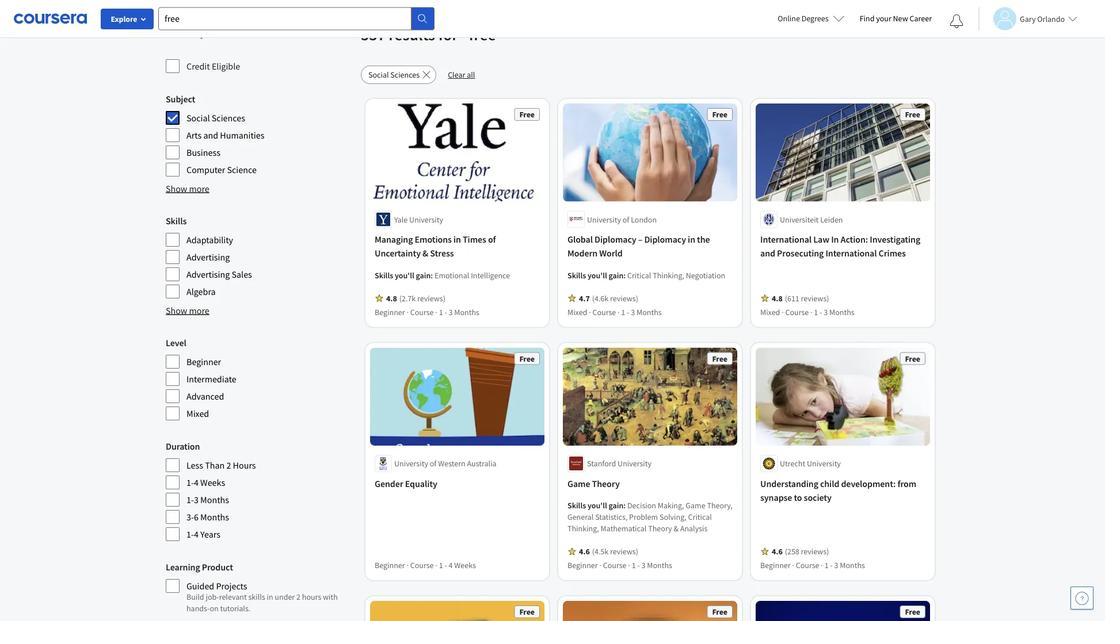 Task type: locate. For each thing, give the bounding box(es) containing it.
2 inside duration group
[[226, 460, 231, 471]]

0 vertical spatial show more button
[[166, 182, 209, 196]]

4.8 left '(611' on the right of page
[[772, 293, 783, 304]]

course for 4.8 (2.7k reviews)
[[410, 307, 434, 317]]

university up child on the right of page
[[807, 459, 841, 469]]

months for 4.8 (611 reviews)
[[829, 307, 854, 317]]

1 for 4.6 (258 reviews)
[[825, 560, 829, 571]]

adaptability
[[186, 234, 233, 246]]

understanding
[[760, 478, 818, 490]]

skills for skills you'll gain :
[[567, 501, 586, 511]]

results
[[389, 24, 435, 45]]

and left prosecuting
[[760, 248, 775, 259]]

4
[[194, 477, 198, 489], [194, 529, 198, 540], [449, 560, 453, 571]]

more down computer
[[189, 183, 209, 195]]

theory down the stanford
[[592, 478, 620, 490]]

critical up the analysis
[[688, 512, 712, 523]]

advanced
[[186, 391, 224, 402]]

managing
[[375, 234, 413, 245]]

and inside subject group
[[203, 129, 218, 141]]

to
[[794, 492, 802, 504]]

0 horizontal spatial in
[[267, 592, 273, 603]]

humanities
[[220, 129, 264, 141]]

skills for skills you'll gain : critical thinking, negotiation
[[567, 270, 586, 281]]

skills for skills
[[166, 215, 187, 227]]

0 vertical spatial thinking,
[[653, 270, 684, 281]]

tutorials.
[[220, 604, 251, 614]]

mixed · course · 1 - 3 months down 4.7 (4.6k reviews)
[[567, 307, 662, 317]]

1 vertical spatial theory
[[648, 524, 672, 534]]

critical down "global diplomacy – diplomacy in the modern world"
[[627, 270, 651, 281]]

intermediate
[[186, 374, 236, 385]]

1 horizontal spatial social sciences
[[368, 70, 420, 80]]

0 horizontal spatial placeholder image
[[370, 601, 544, 622]]

child
[[820, 478, 839, 490]]

universiteit
[[780, 214, 819, 225]]

1 for 4.6 (4.5k reviews)
[[632, 560, 636, 571]]

thinking, down general in the bottom of the page
[[567, 524, 599, 534]]

- for 4.6 (4.5k reviews)
[[637, 560, 640, 571]]

university up game theory "link"
[[618, 459, 652, 469]]

skills up adaptability at left
[[166, 215, 187, 227]]

for
[[438, 24, 458, 45]]

537 results for "free"
[[361, 24, 504, 45]]

mixed down the advanced
[[186, 408, 209, 420]]

international up prosecuting
[[760, 234, 812, 245]]

& inside managing emotions in times of uncertainty & stress
[[422, 248, 428, 259]]

1 horizontal spatial mixed
[[567, 307, 587, 317]]

game up skills you'll gain :
[[567, 478, 590, 490]]

2 vertical spatial of
[[430, 459, 436, 469]]

by
[[194, 25, 206, 39]]

show down computer
[[166, 183, 187, 195]]

beginner for 4.6 (4.5k reviews)
[[567, 560, 598, 571]]

duration
[[166, 441, 200, 452]]

gain for stress
[[416, 270, 431, 281]]

0 horizontal spatial critical
[[627, 270, 651, 281]]

4.6 left (258
[[772, 547, 783, 557]]

0 vertical spatial 1-
[[186, 477, 194, 489]]

0 vertical spatial and
[[203, 129, 218, 141]]

and
[[203, 129, 218, 141], [760, 248, 775, 259]]

game theory
[[567, 478, 620, 490]]

1 1- from the top
[[186, 477, 194, 489]]

2 left hours
[[296, 592, 300, 603]]

1 horizontal spatial sciences
[[390, 70, 420, 80]]

2 more from the top
[[189, 305, 209, 317]]

show for computer science
[[166, 183, 187, 195]]

1 horizontal spatial critical
[[688, 512, 712, 523]]

skills down 'modern'
[[567, 270, 586, 281]]

university
[[409, 214, 443, 225], [587, 214, 621, 225], [394, 459, 428, 469], [618, 459, 652, 469], [807, 459, 841, 469]]

1 placeholder image from the left
[[370, 601, 544, 622]]

0 vertical spatial advertising
[[186, 252, 230, 263]]

show more button down computer
[[166, 182, 209, 196]]

gain down world
[[609, 270, 623, 281]]

show more for algebra
[[166, 305, 209, 317]]

show more button
[[166, 182, 209, 196], [166, 304, 209, 318]]

beginner inside level group
[[186, 356, 221, 368]]

computer
[[186, 164, 225, 176]]

sciences inside social sciences button
[[390, 70, 420, 80]]

international down action: at the right of the page
[[826, 248, 877, 259]]

3
[[449, 307, 453, 317], [631, 307, 635, 317], [824, 307, 828, 317], [194, 494, 198, 506], [641, 560, 645, 571], [834, 560, 838, 571]]

2 vertical spatial 4
[[449, 560, 453, 571]]

0 horizontal spatial social sciences
[[186, 112, 245, 124]]

3 for 4.6 (4.5k reviews)
[[641, 560, 645, 571]]

0 vertical spatial game
[[567, 478, 590, 490]]

skills you'll gain : critical thinking, negotiation
[[567, 270, 725, 281]]

2 horizontal spatial beginner · course · 1 - 3 months
[[760, 560, 865, 571]]

1 horizontal spatial in
[[453, 234, 461, 245]]

subject group
[[166, 92, 354, 177]]

1 vertical spatial 4
[[194, 529, 198, 540]]

2 4.6 from the left
[[772, 547, 783, 557]]

0 vertical spatial 4
[[194, 477, 198, 489]]

1 horizontal spatial placeholder image
[[563, 601, 737, 622]]

sciences down results
[[390, 70, 420, 80]]

0 vertical spatial theory
[[592, 478, 620, 490]]

1 horizontal spatial 2
[[296, 592, 300, 603]]

skills
[[248, 592, 265, 603]]

beginner · course · 1 - 3 months down 4.6 (258 reviews)
[[760, 560, 865, 571]]

- for 4.6 (258 reviews)
[[830, 560, 833, 571]]

1 horizontal spatial social
[[368, 70, 389, 80]]

free for game theory
[[712, 354, 727, 364]]

0 horizontal spatial and
[[203, 129, 218, 141]]

2 advertising from the top
[[186, 269, 230, 280]]

1 vertical spatial show more button
[[166, 304, 209, 318]]

1 vertical spatial weeks
[[454, 560, 476, 571]]

1 4.6 from the left
[[579, 547, 590, 557]]

general
[[567, 512, 594, 523]]

0 horizontal spatial beginner · course · 1 - 3 months
[[375, 307, 479, 317]]

1- down 3-
[[186, 529, 194, 540]]

2 horizontal spatial of
[[623, 214, 629, 225]]

1 show more button from the top
[[166, 182, 209, 196]]

sciences inside subject group
[[212, 112, 245, 124]]

2 show from the top
[[166, 305, 187, 317]]

1 horizontal spatial of
[[488, 234, 496, 245]]

1 vertical spatial thinking,
[[567, 524, 599, 534]]

modern
[[567, 248, 597, 259]]

help center image
[[1075, 592, 1089, 605]]

social sciences inside button
[[368, 70, 420, 80]]

diplomacy up world
[[595, 234, 636, 245]]

& down emotions
[[422, 248, 428, 259]]

skills up general in the bottom of the page
[[567, 501, 586, 511]]

beginner · course · 1 - 3 months down 4.8 (2.7k reviews) at the top left of page
[[375, 307, 479, 317]]

1 vertical spatial game
[[686, 501, 705, 511]]

0 horizontal spatial social
[[186, 112, 210, 124]]

4.6 left "(4.5k"
[[579, 547, 590, 557]]

4.6
[[579, 547, 590, 557], [772, 547, 783, 557]]

mixed down 4.8 (611 reviews)
[[760, 307, 780, 317]]

negotiation
[[686, 270, 725, 281]]

1 vertical spatial of
[[488, 234, 496, 245]]

international law in action: investigating and prosecuting international crimes link
[[760, 233, 925, 260]]

build
[[186, 592, 204, 603]]

"free"
[[461, 24, 504, 45]]

0 horizontal spatial theory
[[592, 478, 620, 490]]

decision
[[627, 501, 656, 511]]

0 horizontal spatial of
[[430, 459, 436, 469]]

2 show more button from the top
[[166, 304, 209, 318]]

0 horizontal spatial sciences
[[212, 112, 245, 124]]

2 mixed · course · 1 - 3 months from the left
[[760, 307, 854, 317]]

international
[[760, 234, 812, 245], [826, 248, 877, 259]]

course for 4.6 (258 reviews)
[[796, 560, 819, 571]]

1 4.8 from the left
[[386, 293, 397, 304]]

2 show more from the top
[[166, 305, 209, 317]]

australia
[[467, 459, 496, 469]]

2 horizontal spatial in
[[688, 234, 695, 245]]

social
[[368, 70, 389, 80], [186, 112, 210, 124]]

in left the the
[[688, 234, 695, 245]]

free for managing emotions in times of uncertainty & stress
[[519, 109, 535, 120]]

global
[[567, 234, 593, 245]]

0 vertical spatial show
[[166, 183, 187, 195]]

university up gender equality
[[394, 459, 428, 469]]

4.8 for 4.8 (611 reviews)
[[772, 293, 783, 304]]

1 for 4.8 (2.7k reviews)
[[439, 307, 443, 317]]

social down 537
[[368, 70, 389, 80]]

advertising down adaptability at left
[[186, 252, 230, 263]]

beginner
[[375, 307, 405, 317], [186, 356, 221, 368], [375, 560, 405, 571], [567, 560, 598, 571], [760, 560, 791, 571]]

you'll
[[395, 270, 414, 281], [588, 270, 607, 281], [588, 501, 607, 511]]

skills you'll gain :
[[567, 501, 627, 511]]

projects
[[216, 581, 247, 592]]

None search field
[[158, 7, 435, 30]]

0 horizontal spatial game
[[567, 478, 590, 490]]

0 horizontal spatial mixed · course · 1 - 3 months
[[567, 307, 662, 317]]

: left emotional
[[431, 270, 433, 281]]

reviews) right (2.7k
[[417, 293, 445, 304]]

gain up 4.8 (2.7k reviews) at the top left of page
[[416, 270, 431, 281]]

reviews) right (4.6k
[[610, 293, 638, 304]]

0 vertical spatial 2
[[226, 460, 231, 471]]

theory down solving,
[[648, 524, 672, 534]]

1 horizontal spatial game
[[686, 501, 705, 511]]

2 horizontal spatial placeholder image
[[756, 601, 930, 622]]

0 horizontal spatial weeks
[[200, 477, 225, 489]]

0 horizontal spatial 2
[[226, 460, 231, 471]]

& inside decision making, game theory, general statistics, problem solving, critical thinking, mathematical theory & analysis
[[674, 524, 679, 534]]

universiteit leiden
[[780, 214, 843, 225]]

0 horizontal spatial diplomacy
[[595, 234, 636, 245]]

2 4.8 from the left
[[772, 293, 783, 304]]

beginner · course · 1 - 3 months down 4.6 (4.5k reviews)
[[567, 560, 672, 571]]

thinking, inside decision making, game theory, general statistics, problem solving, critical thinking, mathematical theory & analysis
[[567, 524, 599, 534]]

3 for 4.7 (4.6k reviews)
[[631, 307, 635, 317]]

0 horizontal spatial 4.6
[[579, 547, 590, 557]]

show more
[[166, 183, 209, 195], [166, 305, 209, 317]]

4.8
[[386, 293, 397, 304], [772, 293, 783, 304]]

show down the algebra
[[166, 305, 187, 317]]

3 for 4.6 (258 reviews)
[[834, 560, 838, 571]]

diplomacy right '–'
[[644, 234, 686, 245]]

of left western
[[430, 459, 436, 469]]

you'll up (4.6k
[[588, 270, 607, 281]]

of for diplomacy
[[623, 214, 629, 225]]

1 horizontal spatial diplomacy
[[644, 234, 686, 245]]

placeholder image
[[370, 601, 544, 622], [563, 601, 737, 622], [756, 601, 930, 622]]

in inside managing emotions in times of uncertainty & stress
[[453, 234, 461, 245]]

skills down uncertainty
[[375, 270, 393, 281]]

1 horizontal spatial &
[[674, 524, 679, 534]]

social sciences down results
[[368, 70, 420, 80]]

new
[[893, 13, 908, 24]]

skills
[[166, 215, 187, 227], [375, 270, 393, 281], [567, 270, 586, 281], [567, 501, 586, 511]]

and right arts
[[203, 129, 218, 141]]

0 horizontal spatial international
[[760, 234, 812, 245]]

1 vertical spatial 2
[[296, 592, 300, 603]]

4 for years
[[194, 529, 198, 540]]

reviews) right '(611' on the right of page
[[801, 293, 829, 304]]

of right 'times'
[[488, 234, 496, 245]]

sciences up arts and humanities
[[212, 112, 245, 124]]

1
[[439, 307, 443, 317], [621, 307, 625, 317], [814, 307, 818, 317], [439, 560, 443, 571], [632, 560, 636, 571], [825, 560, 829, 571]]

1 show more from the top
[[166, 183, 209, 195]]

theory inside "link"
[[592, 478, 620, 490]]

1 vertical spatial social
[[186, 112, 210, 124]]

- for 4.7 (4.6k reviews)
[[627, 307, 629, 317]]

gender equality
[[375, 478, 437, 490]]

(4.5k
[[592, 547, 608, 557]]

you'll for &
[[395, 270, 414, 281]]

more down the algebra
[[189, 305, 209, 317]]

1 show from the top
[[166, 183, 187, 195]]

0 vertical spatial of
[[623, 214, 629, 225]]

1-3 months
[[186, 494, 229, 506]]

social sciences up arts and humanities
[[186, 112, 245, 124]]

weeks inside duration group
[[200, 477, 225, 489]]

1 vertical spatial and
[[760, 248, 775, 259]]

law
[[813, 234, 829, 245]]

0 vertical spatial social
[[368, 70, 389, 80]]

1 vertical spatial &
[[674, 524, 679, 534]]

0 vertical spatial &
[[422, 248, 428, 259]]

0 horizontal spatial thinking,
[[567, 524, 599, 534]]

4.8 left (2.7k
[[386, 293, 397, 304]]

1- down less
[[186, 477, 194, 489]]

explore button
[[101, 9, 154, 29]]

in
[[453, 234, 461, 245], [688, 234, 695, 245], [267, 592, 273, 603]]

4 for weeks
[[194, 477, 198, 489]]

you'll down uncertainty
[[395, 270, 414, 281]]

show more down computer
[[166, 183, 209, 195]]

learning
[[166, 562, 200, 573]]

: up 4.7 (4.6k reviews)
[[623, 270, 626, 281]]

3 1- from the top
[[186, 529, 194, 540]]

0 horizontal spatial &
[[422, 248, 428, 259]]

crimes
[[879, 248, 906, 259]]

mixed · course · 1 - 3 months for (4.6k
[[567, 307, 662, 317]]

university for game
[[618, 459, 652, 469]]

duration group
[[166, 440, 354, 542]]

advertising for advertising sales
[[186, 269, 230, 280]]

1 horizontal spatial 4.8
[[772, 293, 783, 304]]

free for gender equality
[[519, 354, 535, 364]]

mixed down 4.7
[[567, 307, 587, 317]]

1 horizontal spatial beginner · course · 1 - 3 months
[[567, 560, 672, 571]]

1 vertical spatial more
[[189, 305, 209, 317]]

months for 4.6 (4.5k reviews)
[[647, 560, 672, 571]]

free for global diplomacy – diplomacy in the modern world
[[712, 109, 727, 120]]

1 vertical spatial advertising
[[186, 269, 230, 280]]

1 horizontal spatial international
[[826, 248, 877, 259]]

managing emotions in times of uncertainty & stress
[[375, 234, 496, 259]]

show more down the algebra
[[166, 305, 209, 317]]

1 vertical spatial 1-
[[186, 494, 194, 506]]

career
[[910, 13, 932, 24]]

in right skills
[[267, 592, 273, 603]]

gender equality link
[[375, 477, 540, 491]]

2 1- from the top
[[186, 494, 194, 506]]

1- up 3-
[[186, 494, 194, 506]]

2 horizontal spatial mixed
[[760, 307, 780, 317]]

0 vertical spatial sciences
[[390, 70, 420, 80]]

filter
[[166, 25, 192, 39]]

advertising up the algebra
[[186, 269, 230, 280]]

0 vertical spatial weeks
[[200, 477, 225, 489]]

you'll up statistics, on the right bottom of the page
[[588, 501, 607, 511]]

stress
[[430, 248, 454, 259]]

skills inside skills group
[[166, 215, 187, 227]]

3 inside duration group
[[194, 494, 198, 506]]

-
[[445, 307, 447, 317], [627, 307, 629, 317], [820, 307, 822, 317], [445, 560, 447, 571], [637, 560, 640, 571], [830, 560, 833, 571]]

1 horizontal spatial theory
[[648, 524, 672, 534]]

thinking, down global diplomacy – diplomacy in the modern world link
[[653, 270, 684, 281]]

find
[[860, 13, 874, 24]]

1 horizontal spatial 4.6
[[772, 547, 783, 557]]

skills you'll gain : emotional intelligence
[[375, 270, 510, 281]]

in left 'times'
[[453, 234, 461, 245]]

: for stress
[[431, 270, 433, 281]]

utrecht university
[[780, 459, 841, 469]]

gary orlando
[[1020, 14, 1065, 24]]

0 horizontal spatial mixed
[[186, 408, 209, 420]]

1 vertical spatial show
[[166, 305, 187, 317]]

build job-relevant skills in under 2 hours with hands-on tutorials.
[[186, 592, 338, 614]]

of
[[623, 214, 629, 225], [488, 234, 496, 245], [430, 459, 436, 469]]

in inside "global diplomacy – diplomacy in the modern world"
[[688, 234, 695, 245]]

reviews) down mathematical
[[610, 547, 638, 557]]

1 horizontal spatial mixed · course · 1 - 3 months
[[760, 307, 854, 317]]

university up emotions
[[409, 214, 443, 225]]

mixed · course · 1 - 3 months down 4.8 (611 reviews)
[[760, 307, 854, 317]]

utrecht
[[780, 459, 805, 469]]

in inside build job-relevant skills in under 2 hours with hands-on tutorials.
[[267, 592, 273, 603]]

show more button for algebra
[[166, 304, 209, 318]]

game inside decision making, game theory, general statistics, problem solving, critical thinking, mathematical theory & analysis
[[686, 501, 705, 511]]

social up arts
[[186, 112, 210, 124]]

critical inside decision making, game theory, general statistics, problem solving, critical thinking, mathematical theory & analysis
[[688, 512, 712, 523]]

1 vertical spatial show more
[[166, 305, 209, 317]]

1 for 4.7 (4.6k reviews)
[[621, 307, 625, 317]]

mixed
[[567, 307, 587, 317], [760, 307, 780, 317], [186, 408, 209, 420]]

1 advertising from the top
[[186, 252, 230, 263]]

0 vertical spatial show more
[[166, 183, 209, 195]]

1 mixed · course · 1 - 3 months from the left
[[567, 307, 662, 317]]

·
[[407, 307, 409, 317], [435, 307, 437, 317], [589, 307, 591, 317], [618, 307, 620, 317], [782, 307, 784, 317], [810, 307, 812, 317], [407, 560, 409, 571], [435, 560, 437, 571], [599, 560, 601, 571], [628, 560, 630, 571], [792, 560, 794, 571], [821, 560, 823, 571]]

months for 4.8 (2.7k reviews)
[[454, 307, 479, 317]]

show more button down the algebra
[[166, 304, 209, 318]]

from
[[898, 478, 916, 490]]

hours
[[233, 460, 256, 471]]

less than 2 hours
[[186, 460, 256, 471]]

gain for world
[[609, 270, 623, 281]]

0 vertical spatial social sciences
[[368, 70, 420, 80]]

0 vertical spatial international
[[760, 234, 812, 245]]

of left london
[[623, 214, 629, 225]]

beginner · course · 1 - 3 months for emotions
[[375, 307, 479, 317]]

1 more from the top
[[189, 183, 209, 195]]

1 vertical spatial critical
[[688, 512, 712, 523]]

2 vertical spatial 1-
[[186, 529, 194, 540]]

1 horizontal spatial and
[[760, 248, 775, 259]]

level
[[166, 337, 186, 349]]

2 right than
[[226, 460, 231, 471]]

& down solving,
[[674, 524, 679, 534]]

0 vertical spatial more
[[189, 183, 209, 195]]

1 vertical spatial social sciences
[[186, 112, 245, 124]]

game up the analysis
[[686, 501, 705, 511]]

find your new career
[[860, 13, 932, 24]]

0 horizontal spatial 4.8
[[386, 293, 397, 304]]

1 vertical spatial sciences
[[212, 112, 245, 124]]



Task type: vqa. For each thing, say whether or not it's contained in the screenshot.


Task type: describe. For each thing, give the bounding box(es) containing it.
beginner for 4.6 (258 reviews)
[[760, 560, 791, 571]]

action:
[[841, 234, 868, 245]]

reviews) for emotions
[[417, 293, 445, 304]]

development:
[[841, 478, 896, 490]]

degrees
[[802, 13, 829, 24]]

months for 4.6 (258 reviews)
[[840, 560, 865, 571]]

course for 4.8 (611 reviews)
[[785, 307, 809, 317]]

months for 4.7 (4.6k reviews)
[[637, 307, 662, 317]]

gary
[[1020, 14, 1036, 24]]

years
[[200, 529, 220, 540]]

clear all
[[448, 70, 475, 80]]

solving,
[[660, 512, 686, 523]]

mathematical
[[601, 524, 647, 534]]

understanding child development: from synapse to society link
[[760, 477, 925, 505]]

4.6 for 4.6 (258 reviews)
[[772, 547, 783, 557]]

uncertainty
[[375, 248, 421, 259]]

times
[[463, 234, 486, 245]]

2 diplomacy from the left
[[644, 234, 686, 245]]

What do you want to learn? text field
[[158, 7, 412, 30]]

show more for computer science
[[166, 183, 209, 195]]

1 diplomacy from the left
[[595, 234, 636, 245]]

world
[[599, 248, 623, 259]]

of inside managing emotions in times of uncertainty & stress
[[488, 234, 496, 245]]

analysis
[[680, 524, 708, 534]]

: left decision
[[623, 501, 626, 511]]

social sciences inside subject group
[[186, 112, 245, 124]]

free for international law in action: investigating and prosecuting international crimes
[[905, 109, 920, 120]]

course for 4.7 (4.6k reviews)
[[592, 307, 616, 317]]

learning product group
[[166, 561, 354, 622]]

1 horizontal spatial weeks
[[454, 560, 476, 571]]

yale university
[[394, 214, 443, 225]]

mixed · course · 1 - 3 months for (611
[[760, 307, 854, 317]]

1 horizontal spatial thinking,
[[653, 270, 684, 281]]

understanding child development: from synapse to society
[[760, 478, 916, 504]]

mixed for 4.8 (611 reviews)
[[760, 307, 780, 317]]

relevant
[[219, 592, 247, 603]]

2 placeholder image from the left
[[563, 601, 737, 622]]

social sciences button
[[361, 66, 436, 84]]

computer science
[[186, 164, 257, 176]]

algebra
[[186, 286, 216, 298]]

credit
[[186, 60, 210, 72]]

show for algebra
[[166, 305, 187, 317]]

clear
[[448, 70, 465, 80]]

you'll for modern
[[588, 270, 607, 281]]

more for algebra
[[189, 305, 209, 317]]

3 for 4.8 (2.7k reviews)
[[449, 307, 453, 317]]

making,
[[658, 501, 684, 511]]

under
[[275, 592, 295, 603]]

business
[[186, 147, 220, 158]]

reviews) right (258
[[801, 547, 829, 557]]

stanford university
[[587, 459, 652, 469]]

subject
[[166, 93, 195, 105]]

in for build job-relevant skills in under 2 hours with hands-on tutorials.
[[267, 592, 273, 603]]

beginner · course · 1 - 4 weeks
[[375, 560, 476, 571]]

mixed for 4.7 (4.6k reviews)
[[567, 307, 587, 317]]

course for 4.6 (4.5k reviews)
[[603, 560, 626, 571]]

show notifications image
[[950, 14, 963, 28]]

emotional
[[435, 270, 469, 281]]

4.6 for 4.6 (4.5k reviews)
[[579, 547, 590, 557]]

social inside subject group
[[186, 112, 210, 124]]

more for computer science
[[189, 183, 209, 195]]

prosecuting
[[777, 248, 824, 259]]

in for global diplomacy – diplomacy in the modern world
[[688, 234, 695, 245]]

advertising for advertising
[[186, 252, 230, 263]]

1- for 1-3 months
[[186, 494, 194, 506]]

(4.6k
[[592, 293, 608, 304]]

gary orlando button
[[978, 7, 1077, 30]]

job-
[[206, 592, 219, 603]]

global diplomacy – diplomacy in the modern world link
[[567, 233, 733, 260]]

clear all button
[[441, 66, 482, 84]]

(258
[[785, 547, 799, 557]]

- for 4.8 (611 reviews)
[[820, 307, 822, 317]]

university of western australia
[[394, 459, 496, 469]]

investigating
[[870, 234, 920, 245]]

1 for 4.8 (611 reviews)
[[814, 307, 818, 317]]

1-4 years
[[186, 529, 220, 540]]

arts and humanities
[[186, 129, 264, 141]]

orlando
[[1037, 14, 1065, 24]]

mixed inside level group
[[186, 408, 209, 420]]

1- for 1-4 years
[[186, 529, 194, 540]]

social inside button
[[368, 70, 389, 80]]

show more button for computer science
[[166, 182, 209, 196]]

- for 4.8 (2.7k reviews)
[[445, 307, 447, 317]]

on
[[210, 604, 219, 614]]

4.8 (611 reviews)
[[772, 293, 829, 304]]

4.8 (2.7k reviews)
[[386, 293, 445, 304]]

3 placeholder image from the left
[[756, 601, 930, 622]]

find your new career link
[[854, 12, 938, 26]]

the
[[697, 234, 710, 245]]

university for managing
[[409, 214, 443, 225]]

4.7 (4.6k reviews)
[[579, 293, 638, 304]]

beginner for 4.8 (2.7k reviews)
[[375, 307, 405, 317]]

global diplomacy – diplomacy in the modern world
[[567, 234, 710, 259]]

leiden
[[820, 214, 843, 225]]

intelligence
[[471, 270, 510, 281]]

university for understanding
[[807, 459, 841, 469]]

2 inside build job-relevant skills in under 2 hours with hands-on tutorials.
[[296, 592, 300, 603]]

gain up statistics, on the right bottom of the page
[[609, 501, 623, 511]]

arts
[[186, 129, 202, 141]]

beginner · course · 1 - 3 months for theory
[[567, 560, 672, 571]]

free for understanding child development: from synapse to society
[[905, 354, 920, 364]]

1-4 weeks
[[186, 477, 225, 489]]

in
[[831, 234, 839, 245]]

decision making, game theory, general statistics, problem solving, critical thinking, mathematical theory & analysis
[[567, 501, 733, 534]]

online degrees button
[[769, 6, 854, 31]]

4.6 (258 reviews)
[[772, 547, 829, 557]]

eligible
[[212, 60, 240, 72]]

reviews) for theory
[[610, 547, 638, 557]]

coursera image
[[14, 9, 87, 28]]

learning product
[[166, 562, 233, 573]]

3-
[[186, 512, 194, 523]]

1 vertical spatial international
[[826, 248, 877, 259]]

game theory link
[[567, 477, 733, 491]]

online degrees
[[778, 13, 829, 24]]

western
[[438, 459, 465, 469]]

skills for skills you'll gain : emotional intelligence
[[375, 270, 393, 281]]

and inside international law in action: investigating and prosecuting international crimes
[[760, 248, 775, 259]]

0 vertical spatial critical
[[627, 270, 651, 281]]

managing emotions in times of uncertainty & stress link
[[375, 233, 540, 260]]

hands-
[[186, 604, 210, 614]]

: for world
[[623, 270, 626, 281]]

yale
[[394, 214, 408, 225]]

of for equality
[[430, 459, 436, 469]]

4.8 for 4.8 (2.7k reviews)
[[386, 293, 397, 304]]

guided
[[186, 581, 214, 592]]

–
[[638, 234, 642, 245]]

game inside "link"
[[567, 478, 590, 490]]

online
[[778, 13, 800, 24]]

1- for 1-4 weeks
[[186, 477, 194, 489]]

level group
[[166, 336, 354, 421]]

theory inside decision making, game theory, general statistics, problem solving, critical thinking, mathematical theory & analysis
[[648, 524, 672, 534]]

reviews) for diplomacy
[[610, 293, 638, 304]]

3-6 months
[[186, 512, 229, 523]]

skills group
[[166, 214, 354, 299]]

537
[[361, 24, 385, 45]]

university up global
[[587, 214, 621, 225]]

3 for 4.8 (611 reviews)
[[824, 307, 828, 317]]

science
[[227, 164, 257, 176]]

problem
[[629, 512, 658, 523]]



